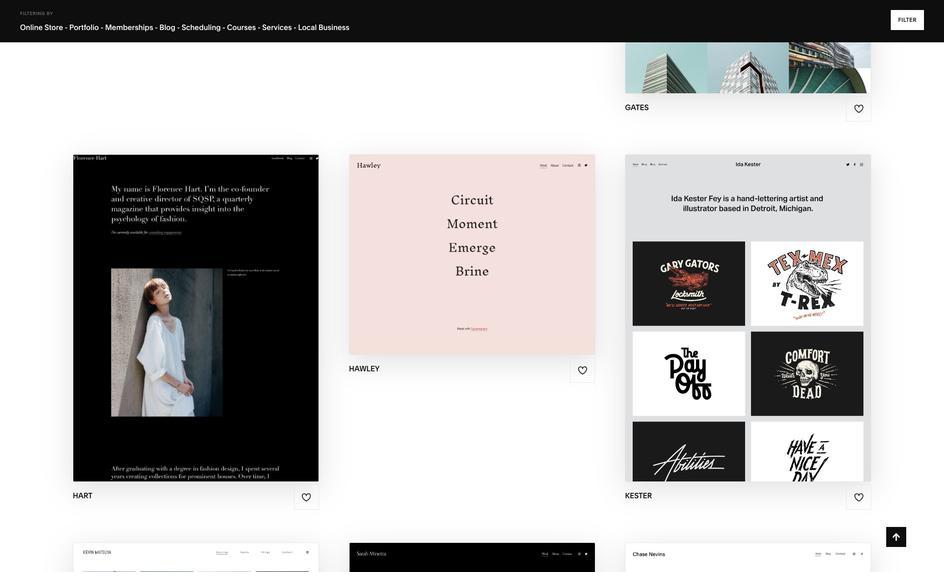 Task type: vqa. For each thing, say whether or not it's contained in the screenshot.
the middle Wesley
no



Task type: describe. For each thing, give the bounding box(es) containing it.
hart inside button
[[206, 300, 231, 311]]

courses
[[227, 23, 256, 32]]

6 - from the left
[[258, 23, 261, 32]]

start with hart button
[[152, 293, 240, 318]]

with for kester
[[729, 300, 752, 311]]

online store - portfolio - memberships - blog - scheduling - courses - services - local business
[[20, 23, 350, 32]]

1 vertical spatial hawley
[[474, 254, 512, 265]]

start for preview hawley
[[421, 237, 448, 247]]

store
[[44, 23, 63, 32]]

with for hart
[[181, 300, 204, 311]]

back to top image
[[891, 532, 901, 542]]

minetta image
[[349, 543, 595, 572]]

memberships
[[105, 23, 153, 32]]

preview hart
[[163, 318, 229, 328]]

by
[[47, 11, 53, 16]]

start with kester button
[[699, 293, 797, 318]]

gates image
[[626, 0, 871, 93]]

2 vertical spatial hawley
[[349, 364, 380, 373]]

preview for preview kester
[[711, 318, 750, 328]]

preview kester
[[711, 318, 786, 328]]

kester image
[[626, 155, 871, 482]]

filtering
[[20, 11, 45, 16]]

filtering by
[[20, 11, 53, 16]]

preview hawley link
[[432, 247, 512, 272]]

business
[[319, 23, 350, 32]]

with for hawley
[[451, 237, 474, 247]]

4 - from the left
[[177, 23, 180, 32]]

filter
[[898, 16, 917, 23]]

start for preview hart
[[152, 300, 179, 311]]

add hart to your favorites list image
[[301, 492, 311, 502]]

kester inside "button"
[[754, 300, 788, 311]]

add gates to your favorites list image
[[854, 104, 864, 114]]

5 - from the left
[[223, 23, 225, 32]]



Task type: locate. For each thing, give the bounding box(es) containing it.
preview down start with hawley
[[432, 254, 472, 265]]

scheduling
[[182, 23, 221, 32]]

start
[[421, 237, 448, 247], [152, 300, 179, 311], [699, 300, 727, 311]]

start for preview kester
[[699, 300, 727, 311]]

local
[[298, 23, 317, 32]]

2 horizontal spatial with
[[729, 300, 752, 311]]

start up preview kester at the right bottom of the page
[[699, 300, 727, 311]]

start inside start with hawley button
[[421, 237, 448, 247]]

1 horizontal spatial with
[[451, 237, 474, 247]]

hart
[[206, 300, 231, 311], [205, 318, 229, 328], [73, 491, 92, 500]]

preview hawley
[[432, 254, 512, 265]]

- right the 'courses'
[[258, 23, 261, 32]]

3 - from the left
[[155, 23, 158, 32]]

hawley inside button
[[476, 237, 514, 247]]

2 vertical spatial kester
[[625, 491, 652, 500]]

start with hawley button
[[421, 230, 523, 255]]

1 - from the left
[[65, 23, 68, 32]]

2 horizontal spatial preview
[[711, 318, 750, 328]]

7 - from the left
[[294, 23, 296, 32]]

start up preview hart
[[152, 300, 179, 311]]

2 - from the left
[[101, 23, 103, 32]]

portfolio
[[69, 23, 99, 32]]

2 vertical spatial hart
[[73, 491, 92, 500]]

start with kester
[[699, 300, 788, 311]]

0 vertical spatial hart
[[206, 300, 231, 311]]

with
[[451, 237, 474, 247], [181, 300, 204, 311], [729, 300, 752, 311]]

with up "preview hawley"
[[451, 237, 474, 247]]

1 vertical spatial hart
[[205, 318, 229, 328]]

2 horizontal spatial start
[[699, 300, 727, 311]]

start inside button
[[152, 300, 179, 311]]

preview
[[432, 254, 472, 265], [163, 318, 203, 328], [711, 318, 750, 328]]

1 horizontal spatial start
[[421, 237, 448, 247]]

0 horizontal spatial with
[[181, 300, 204, 311]]

- right blog
[[177, 23, 180, 32]]

with inside "button"
[[729, 300, 752, 311]]

online
[[20, 23, 43, 32]]

- left blog
[[155, 23, 158, 32]]

- right store
[[65, 23, 68, 32]]

start with hart
[[152, 300, 231, 311]]

with up preview hart
[[181, 300, 204, 311]]

0 vertical spatial kester
[[754, 300, 788, 311]]

preview kester link
[[711, 311, 786, 336]]

preview hart link
[[163, 311, 229, 336]]

matsuya image
[[73, 543, 319, 572]]

1 horizontal spatial preview
[[432, 254, 472, 265]]

0 vertical spatial hawley
[[476, 237, 514, 247]]

- left the 'courses'
[[223, 23, 225, 32]]

start inside start with kester "button"
[[699, 300, 727, 311]]

filter button
[[891, 10, 924, 30]]

0 horizontal spatial start
[[152, 300, 179, 311]]

0 horizontal spatial preview
[[163, 318, 203, 328]]

add hawley to your favorites list image
[[578, 365, 588, 375]]

with up preview kester at the right bottom of the page
[[729, 300, 752, 311]]

hawley image
[[349, 155, 595, 355]]

blog
[[160, 23, 175, 32]]

services
[[262, 23, 292, 32]]

1 vertical spatial kester
[[753, 318, 786, 328]]

preview down start with hart
[[163, 318, 203, 328]]

preview for preview hart
[[163, 318, 203, 328]]

gates
[[625, 103, 649, 112]]

preview down "start with kester"
[[711, 318, 750, 328]]

hawley
[[476, 237, 514, 247], [474, 254, 512, 265], [349, 364, 380, 373]]

kester
[[754, 300, 788, 311], [753, 318, 786, 328], [625, 491, 652, 500]]

- left local
[[294, 23, 296, 32]]

- right portfolio
[[101, 23, 103, 32]]

start up "preview hawley"
[[421, 237, 448, 247]]

add kester to your favorites list image
[[854, 492, 864, 502]]

-
[[65, 23, 68, 32], [101, 23, 103, 32], [155, 23, 158, 32], [177, 23, 180, 32], [223, 23, 225, 32], [258, 23, 261, 32], [294, 23, 296, 32]]

preview for preview hawley
[[432, 254, 472, 265]]

nevins image
[[626, 543, 871, 572]]

start with hawley
[[421, 237, 514, 247]]

hart image
[[73, 155, 319, 482]]



